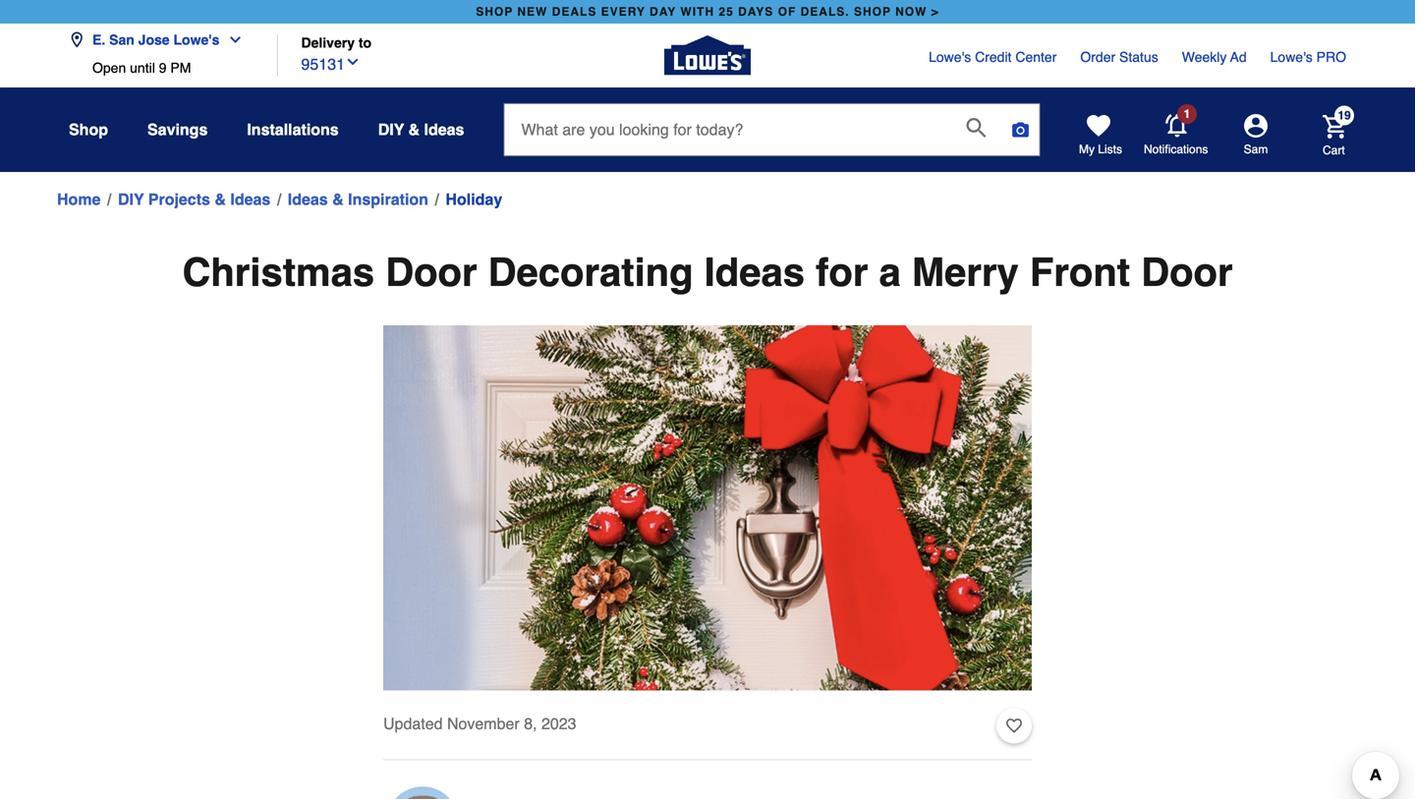 Task type: describe. For each thing, give the bounding box(es) containing it.
my lists
[[1080, 143, 1123, 156]]

san
[[109, 32, 135, 48]]

days
[[738, 5, 774, 19]]

lowe's credit center link
[[929, 47, 1057, 67]]

every
[[601, 5, 646, 19]]

pm
[[170, 60, 191, 76]]

for
[[816, 250, 869, 295]]

a snowy evergreen wreath with pinecones, apples, berries and an offset red bow on a white door. image
[[383, 325, 1032, 691]]

shop
[[69, 120, 108, 139]]

lists
[[1099, 143, 1123, 156]]

& for ideas
[[332, 190, 344, 208]]

ideas inside ideas & inspiration link
[[288, 190, 328, 208]]

delivery to
[[301, 35, 372, 51]]

2 shop from the left
[[854, 5, 892, 19]]

ideas inside diy & ideas button
[[424, 120, 465, 139]]

deals.
[[801, 5, 850, 19]]

lowe's pro link
[[1271, 47, 1347, 67]]

2023
[[542, 715, 577, 733]]

order
[[1081, 49, 1116, 65]]

diy & ideas
[[378, 120, 465, 139]]

lowe's pro
[[1271, 49, 1347, 65]]

2 door from the left
[[1142, 250, 1234, 295]]

lowe's inside button
[[174, 32, 220, 48]]

updated november 8, 2023
[[383, 715, 577, 733]]

of
[[778, 5, 797, 19]]

home link
[[57, 188, 101, 211]]

95131
[[301, 55, 345, 73]]

lowe's home improvement logo image
[[665, 12, 751, 99]]

day
[[650, 5, 677, 19]]

until
[[130, 60, 155, 76]]

status
[[1120, 49, 1159, 65]]

jose
[[138, 32, 170, 48]]

deals
[[552, 5, 597, 19]]

diy for diy & ideas
[[378, 120, 404, 139]]

savings button
[[147, 112, 208, 147]]

shop button
[[69, 112, 108, 147]]

holiday link
[[446, 188, 503, 211]]

decorating
[[488, 250, 694, 295]]

christmas
[[182, 250, 375, 295]]

>
[[932, 5, 940, 19]]

inspiration
[[348, 190, 429, 208]]

lowe's for lowe's pro
[[1271, 49, 1313, 65]]

diy projects & ideas link
[[118, 188, 271, 211]]

diy & ideas button
[[378, 112, 465, 147]]

location image
[[69, 32, 85, 48]]

e. san jose lowe's
[[92, 32, 220, 48]]

merry
[[912, 250, 1019, 295]]

ideas & inspiration link
[[288, 188, 429, 211]]

my
[[1080, 143, 1095, 156]]

chevron down image inside e. san jose lowe's button
[[220, 32, 243, 48]]

0 horizontal spatial &
[[215, 190, 226, 208]]

95131 button
[[301, 51, 361, 76]]

heart outline image
[[1007, 715, 1023, 737]]

savings
[[147, 120, 208, 139]]

lowe's credit center
[[929, 49, 1057, 65]]

projects
[[148, 190, 210, 208]]

1 shop from the left
[[476, 5, 513, 19]]

home
[[57, 190, 101, 208]]



Task type: vqa. For each thing, say whether or not it's contained in the screenshot.
Open until 9 PM
yes



Task type: locate. For each thing, give the bounding box(es) containing it.
lowe's home improvement lists image
[[1087, 114, 1111, 138]]

ideas right projects
[[230, 190, 271, 208]]

shop
[[476, 5, 513, 19], [854, 5, 892, 19]]

1
[[1184, 107, 1191, 121]]

christmas door decorating ideas for a merry front door
[[182, 250, 1234, 295]]

lowe's for lowe's credit center
[[929, 49, 972, 65]]

& up inspiration
[[409, 120, 420, 139]]

& inside button
[[409, 120, 420, 139]]

diy up inspiration
[[378, 120, 404, 139]]

lowe's home improvement notification center image
[[1166, 114, 1190, 138]]

& for diy
[[409, 120, 420, 139]]

& left inspiration
[[332, 190, 344, 208]]

lowe's left the pro at the right top of page
[[1271, 49, 1313, 65]]

pro
[[1317, 49, 1347, 65]]

lowe's left credit
[[929, 49, 972, 65]]

updated
[[383, 715, 443, 733]]

delivery
[[301, 35, 355, 51]]

1 horizontal spatial lowe's
[[929, 49, 972, 65]]

&
[[409, 120, 420, 139], [215, 190, 226, 208], [332, 190, 344, 208]]

shop new deals every day with 25 days of deals. shop now >
[[476, 5, 940, 19]]

holiday
[[446, 190, 503, 208]]

1 vertical spatial chevron down image
[[345, 54, 361, 70]]

weekly ad
[[1183, 49, 1247, 65]]

e. san jose lowe's button
[[69, 20, 251, 60]]

a
[[880, 250, 901, 295]]

sam
[[1244, 143, 1269, 156]]

shop new deals every day with 25 days of deals. shop now > link
[[472, 0, 944, 24]]

ideas
[[424, 120, 465, 139], [230, 190, 271, 208], [288, 190, 328, 208], [705, 250, 805, 295]]

2 horizontal spatial lowe's
[[1271, 49, 1313, 65]]

1 horizontal spatial &
[[332, 190, 344, 208]]

diy inside the diy projects & ideas link
[[118, 190, 144, 208]]

order status link
[[1081, 47, 1159, 67]]

weekly
[[1183, 49, 1227, 65]]

ideas & inspiration
[[288, 190, 429, 208]]

with
[[681, 5, 715, 19]]

camera image
[[1011, 120, 1031, 140]]

1 horizontal spatial door
[[1142, 250, 1234, 295]]

installations
[[247, 120, 339, 139]]

ideas down installations button
[[288, 190, 328, 208]]

shop left now
[[854, 5, 892, 19]]

diy for diy projects & ideas
[[118, 190, 144, 208]]

to
[[359, 35, 372, 51]]

0 horizontal spatial lowe's
[[174, 32, 220, 48]]

weekly ad link
[[1183, 47, 1247, 67]]

0 horizontal spatial diy
[[118, 190, 144, 208]]

& right projects
[[215, 190, 226, 208]]

ideas left for
[[705, 250, 805, 295]]

now
[[896, 5, 928, 19]]

chevron down image
[[220, 32, 243, 48], [345, 54, 361, 70]]

1 horizontal spatial chevron down image
[[345, 54, 361, 70]]

open until 9 pm
[[92, 60, 191, 76]]

0 horizontal spatial chevron down image
[[220, 32, 243, 48]]

0 horizontal spatial shop
[[476, 5, 513, 19]]

door
[[386, 250, 477, 295], [1142, 250, 1234, 295]]

chevron down image inside 95131 button
[[345, 54, 361, 70]]

installations button
[[247, 112, 339, 147]]

cart
[[1323, 143, 1346, 157]]

0 vertical spatial chevron down image
[[220, 32, 243, 48]]

lowe's home improvement cart image
[[1323, 115, 1347, 138]]

0 horizontal spatial door
[[386, 250, 477, 295]]

diy
[[378, 120, 404, 139], [118, 190, 144, 208]]

2 horizontal spatial &
[[409, 120, 420, 139]]

diy left projects
[[118, 190, 144, 208]]

my lists link
[[1080, 114, 1123, 157]]

0 vertical spatial diy
[[378, 120, 404, 139]]

sam button
[[1209, 114, 1304, 157]]

ideas inside the diy projects & ideas link
[[230, 190, 271, 208]]

None search field
[[504, 103, 1041, 174]]

1 door from the left
[[386, 250, 477, 295]]

1 vertical spatial diy
[[118, 190, 144, 208]]

front
[[1030, 250, 1131, 295]]

9
[[159, 60, 167, 76]]

8,
[[524, 715, 537, 733]]

1 horizontal spatial diy
[[378, 120, 404, 139]]

search image
[[967, 118, 987, 138]]

diy inside diy & ideas button
[[378, 120, 404, 139]]

november
[[447, 715, 520, 733]]

19
[[1339, 109, 1352, 122]]

ad
[[1231, 49, 1247, 65]]

new
[[518, 5, 548, 19]]

25
[[719, 5, 734, 19]]

lowe's up pm
[[174, 32, 220, 48]]

chevron down image down to
[[345, 54, 361, 70]]

center
[[1016, 49, 1057, 65]]

notifications
[[1144, 143, 1209, 156]]

order status
[[1081, 49, 1159, 65]]

Search Query text field
[[505, 104, 951, 155]]

lowe's
[[174, 32, 220, 48], [929, 49, 972, 65], [1271, 49, 1313, 65]]

ideas up holiday
[[424, 120, 465, 139]]

1 horizontal spatial shop
[[854, 5, 892, 19]]

e.
[[92, 32, 105, 48]]

diy projects & ideas
[[118, 190, 271, 208]]

chevron down image right jose
[[220, 32, 243, 48]]

open
[[92, 60, 126, 76]]

shop left new
[[476, 5, 513, 19]]

credit
[[975, 49, 1012, 65]]



